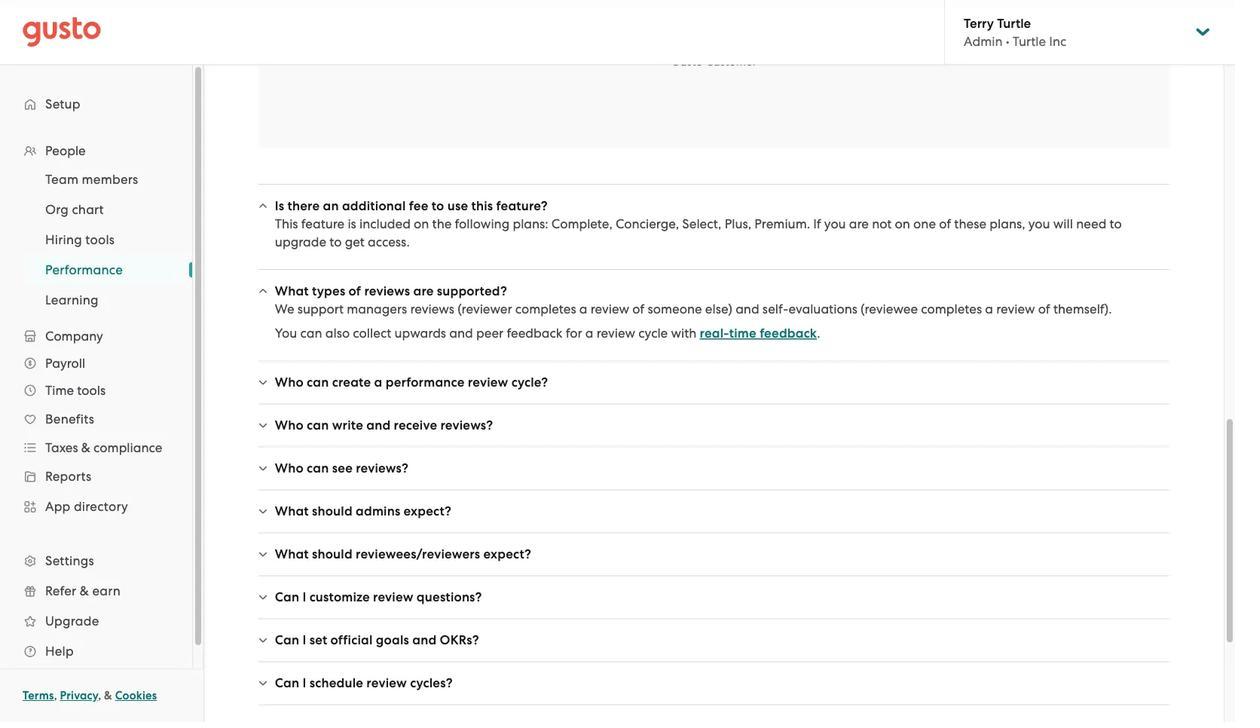 Task type: locate. For each thing, give the bounding box(es) containing it.
1 vertical spatial &
[[80, 583, 89, 599]]

1 who from the top
[[275, 375, 304, 390]]

on down fee
[[414, 217, 429, 232]]

tools
[[85, 232, 115, 247], [77, 383, 106, 398]]

feedback
[[507, 326, 563, 341], [760, 326, 817, 341]]

upgrade link
[[15, 608, 177, 635]]

who for who can create a performance review cycle?
[[275, 375, 304, 390]]

a inside 'you can also collect upwards and peer feedback for a review cycle with real-time feedback .'
[[586, 326, 594, 341]]

reviews? right see at the left bottom of the page
[[356, 461, 409, 476]]

2 vertical spatial reviews
[[765, 651, 810, 666]]

0 vertical spatial should
[[312, 504, 353, 519]]

with inside 'you can also collect upwards and peer feedback for a review cycle with real-time feedback .'
[[671, 326, 697, 341]]

cycles?
[[410, 676, 453, 691]]

turtle
[[997, 15, 1031, 31], [1013, 34, 1046, 49]]

2 list from the top
[[0, 164, 192, 315]]

0 horizontal spatial ,
[[54, 689, 57, 703]]

1 what from the top
[[275, 283, 309, 299]]

help
[[45, 644, 74, 659]]

0 horizontal spatial completes
[[515, 302, 576, 317]]

0 vertical spatial what
[[275, 283, 309, 299]]

& left cookies
[[104, 689, 112, 703]]

expect? for what should reviewees/reviewers expect?
[[484, 547, 531, 562]]

can
[[275, 590, 299, 605], [275, 633, 299, 648], [275, 676, 299, 691]]

1 horizontal spatial on
[[895, 217, 911, 232]]

1 vertical spatial with
[[813, 651, 838, 666]]

can inside 'you can also collect upwards and peer feedback for a review cycle with real-time feedback .'
[[300, 326, 322, 341]]

evaluations
[[789, 302, 858, 317]]

feedback down self-
[[760, 326, 817, 341]]

i left "customize" on the left of page
[[303, 590, 306, 605]]

i left set in the left bottom of the page
[[303, 633, 306, 648]]

setup link
[[15, 90, 177, 118]]

is
[[348, 217, 356, 232]]

0 vertical spatial to
[[432, 198, 444, 214]]

should down "who can see reviews?"
[[312, 504, 353, 519]]

and up time
[[736, 302, 760, 317]]

review down what should reviewees/reviewers expect?
[[373, 590, 414, 605]]

to up the
[[432, 198, 444, 214]]

2 you from the left
[[1029, 217, 1050, 232]]

reviews
[[364, 283, 410, 299], [410, 302, 455, 317], [765, 651, 810, 666]]

1 can from the top
[[275, 590, 299, 605]]

tools up performance link
[[85, 232, 115, 247]]

on right not
[[895, 217, 911, 232]]

you right if
[[825, 217, 846, 232]]

can for can i schedule review cycles?
[[275, 676, 299, 691]]

3 what from the top
[[275, 547, 309, 562]]

them
[[609, 651, 640, 666]]

2 vertical spatial who
[[275, 461, 304, 476]]

who left see at the left bottom of the page
[[275, 461, 304, 476]]

1 vertical spatial who
[[275, 418, 304, 433]]

company
[[45, 329, 103, 344]]

and
[[736, 302, 760, 317], [449, 326, 473, 341], [367, 418, 391, 433], [413, 633, 437, 648], [523, 651, 547, 666]]

are left not
[[849, 217, 869, 232]]

peer
[[476, 326, 504, 341]]

0 vertical spatial i
[[303, 590, 306, 605]]

. inside 'you can also collect upwards and peer feedback for a review cycle with real-time feedback .'
[[817, 326, 820, 341]]

2 what from the top
[[275, 504, 309, 519]]

, left privacy link
[[54, 689, 57, 703]]

performance right the during
[[685, 651, 762, 666]]

1 feedback from the left
[[507, 326, 563, 341]]

2 horizontal spatial to
[[1110, 217, 1122, 232]]

1 horizontal spatial are
[[849, 217, 869, 232]]

can i set official goals and okrs?
[[275, 633, 479, 648]]

cycle?
[[512, 375, 548, 390]]

can for create
[[307, 375, 329, 390]]

app
[[45, 499, 70, 514]]

feedback left for
[[507, 326, 563, 341]]

feedback inside 'you can also collect upwards and peer feedback for a review cycle with real-time feedback .'
[[507, 326, 563, 341]]

0 vertical spatial tools
[[85, 232, 115, 247]]

your
[[301, 651, 328, 666]]

0 horizontal spatial feedback
[[507, 326, 563, 341]]

1 vertical spatial should
[[312, 547, 353, 562]]

to
[[432, 198, 444, 214], [1110, 217, 1122, 232], [330, 235, 342, 250]]

0 horizontal spatial are
[[413, 283, 434, 299]]

1 horizontal spatial performance
[[685, 651, 762, 666]]

& left earn
[[80, 583, 89, 599]]

1 horizontal spatial official
[[444, 651, 485, 666]]

to left get
[[330, 235, 342, 250]]

0 vertical spatial goals
[[376, 633, 409, 648]]

.
[[817, 326, 820, 341], [399, 473, 402, 488], [923, 651, 926, 666]]

time
[[729, 326, 757, 341]]

0 horizontal spatial expect?
[[404, 504, 452, 519]]

official up team
[[331, 633, 373, 648]]

0 horizontal spatial with
[[671, 326, 697, 341]]

2 should from the top
[[312, 547, 353, 562]]

1 horizontal spatial ,
[[98, 689, 101, 703]]

time tools
[[45, 383, 106, 398]]

can left see at the left bottom of the page
[[307, 461, 329, 476]]

1 vertical spatial i
[[303, 633, 306, 648]]

receive
[[394, 418, 437, 433]]

3 can from the top
[[275, 676, 299, 691]]

can right "you"
[[300, 326, 322, 341]]

2 i from the top
[[303, 633, 306, 648]]

app directory
[[45, 499, 128, 514]]

what
[[275, 283, 309, 299], [275, 504, 309, 519], [275, 547, 309, 562]]

& right taxes at the bottom left
[[81, 440, 90, 455]]

1 horizontal spatial completes
[[921, 302, 982, 317]]

can up the yes!
[[275, 633, 299, 648]]

1 vertical spatial reviews
[[410, 302, 455, 317]]

goals up manage
[[376, 633, 409, 648]]

org
[[45, 202, 69, 217]]

who down "you"
[[275, 375, 304, 390]]

taxes & compliance button
[[15, 434, 177, 461]]

can left "customize" on the left of page
[[275, 590, 299, 605]]

on
[[414, 217, 429, 232], [895, 217, 911, 232]]

0 vertical spatial reviews
[[364, 283, 410, 299]]

2 on from the left
[[895, 217, 911, 232]]

1 horizontal spatial with
[[813, 651, 838, 666]]

terry turtle admin • turtle inc
[[964, 15, 1067, 49]]

can left write
[[307, 418, 329, 433]]

1 vertical spatial tools
[[77, 383, 106, 398]]

reviews for (reviewer
[[410, 302, 455, 317]]

1 vertical spatial can
[[275, 633, 299, 648]]

of right one
[[939, 217, 951, 232]]

official down okrs? at bottom left
[[444, 651, 485, 666]]

i down your
[[303, 676, 306, 691]]

2 vertical spatial to
[[330, 235, 342, 250]]

3 i from the top
[[303, 676, 306, 691]]

there
[[288, 198, 320, 214]]

2 completes from the left
[[921, 302, 982, 317]]

of
[[939, 217, 951, 232], [349, 283, 361, 299], [633, 302, 645, 317], [1039, 302, 1051, 317]]

0 horizontal spatial on
[[414, 217, 429, 232]]

tools inside dropdown button
[[77, 383, 106, 398]]

i for customize
[[303, 590, 306, 605]]

2 vertical spatial i
[[303, 676, 306, 691]]

review left someone
[[591, 302, 630, 317]]

review left 'cycle'
[[597, 326, 636, 341]]

1 vertical spatial what
[[275, 504, 309, 519]]

0 vertical spatial expect?
[[404, 504, 452, 519]]

0 horizontal spatial official
[[331, 633, 373, 648]]

2 horizontal spatial .
[[923, 651, 926, 666]]

2 can from the top
[[275, 633, 299, 648]]

1 horizontal spatial expect?
[[484, 547, 531, 562]]

to right need
[[1110, 217, 1122, 232]]

benefits link
[[15, 406, 177, 433]]

someone
[[648, 302, 702, 317]]

performance
[[386, 375, 465, 390], [685, 651, 762, 666]]

3 who from the top
[[275, 461, 304, 476]]

1 horizontal spatial you
[[1029, 217, 1050, 232]]

fee
[[409, 198, 429, 214]]

1 horizontal spatial .
[[817, 326, 820, 341]]

members
[[82, 172, 138, 187]]

cycle
[[639, 326, 668, 341]]

&
[[81, 440, 90, 455], [80, 583, 89, 599], [104, 689, 112, 703]]

& inside dropdown button
[[81, 440, 90, 455]]

who can create a performance review cycle?
[[275, 375, 548, 390]]

0 vertical spatial are
[[849, 217, 869, 232]]

1 you from the left
[[825, 217, 846, 232]]

turtle right •
[[1013, 34, 1046, 49]]

reviews for are
[[364, 283, 410, 299]]

who for who can see reviews?
[[275, 461, 304, 476]]

upwards
[[395, 326, 446, 341]]

1 list from the top
[[0, 137, 192, 666]]

taxes & compliance
[[45, 440, 162, 455]]

(reviewer
[[458, 302, 512, 317]]

should up "customize" on the left of page
[[312, 547, 353, 562]]

what should admins expect?
[[275, 504, 452, 519]]

taxes
[[45, 440, 78, 455]]

terry
[[964, 15, 994, 31]]

home image
[[23, 17, 101, 47]]

setup
[[45, 96, 80, 112]]

select,
[[682, 217, 722, 232]]

and left reference on the bottom left of page
[[523, 651, 547, 666]]

complete,
[[552, 217, 613, 232]]

tools down payroll 'dropdown button'
[[77, 383, 106, 398]]

1 , from the left
[[54, 689, 57, 703]]

tools for time tools
[[77, 383, 106, 398]]

app directory link
[[15, 493, 177, 520]]

completes up 'you can also collect upwards and peer feedback for a review cycle with real-time feedback .' on the top of the page
[[515, 302, 576, 317]]

you left the will
[[1029, 217, 1050, 232]]

you can also collect upwards and peer feedback for a review cycle with real-time feedback .
[[275, 326, 820, 341]]

team
[[45, 172, 79, 187]]

and left peer
[[449, 326, 473, 341]]

review left cycle?
[[468, 375, 508, 390]]

of left themself).
[[1039, 302, 1051, 317]]

0 vertical spatial official
[[331, 633, 373, 648]]

0 vertical spatial &
[[81, 440, 90, 455]]

1 should from the top
[[312, 504, 353, 519]]

are
[[849, 217, 869, 232], [413, 283, 434, 299]]

hiring
[[45, 232, 82, 247]]

review down manage
[[367, 676, 407, 691]]

review
[[591, 302, 630, 317], [997, 302, 1035, 317], [597, 326, 636, 341], [468, 375, 508, 390], [373, 590, 414, 605], [367, 676, 407, 691]]

terms , privacy , & cookies
[[23, 689, 157, 703]]

0 horizontal spatial .
[[399, 473, 402, 488]]

org chart link
[[27, 196, 177, 223]]

completes right (reviewee
[[921, 302, 982, 317]]

2 vertical spatial what
[[275, 547, 309, 562]]

terms
[[23, 689, 54, 703]]

2 who from the top
[[275, 418, 304, 433]]

& for compliance
[[81, 440, 90, 455]]

goals left reference on the bottom left of page
[[488, 651, 520, 666]]

list
[[0, 137, 192, 666], [0, 164, 192, 315]]

1 horizontal spatial feedback
[[760, 326, 817, 341]]

0 vertical spatial .
[[817, 326, 820, 341]]

are up 'upwards'
[[413, 283, 434, 299]]

1 vertical spatial reviews?
[[356, 461, 409, 476]]

0 vertical spatial with
[[671, 326, 697, 341]]

who left write
[[275, 418, 304, 433]]

people
[[45, 143, 86, 158]]

0 vertical spatial who
[[275, 375, 304, 390]]

•
[[1006, 34, 1010, 49]]

1 horizontal spatial reviews?
[[441, 418, 493, 433]]

what for what should admins expect?
[[275, 504, 309, 519]]

1 i from the top
[[303, 590, 306, 605]]

0 horizontal spatial reviews?
[[356, 461, 409, 476]]

2 vertical spatial can
[[275, 676, 299, 691]]

1 vertical spatial expect?
[[484, 547, 531, 562]]

chart
[[72, 202, 104, 217]]

of up 'cycle'
[[633, 302, 645, 317]]

real-time feedback link
[[700, 326, 817, 341]]

0 horizontal spatial performance
[[386, 375, 465, 390]]

1 horizontal spatial goals
[[488, 651, 520, 666]]

can for also
[[300, 326, 322, 341]]

1 horizontal spatial to
[[432, 198, 444, 214]]

0 horizontal spatial you
[[825, 217, 846, 232]]

upgrade
[[275, 235, 326, 250]]

team
[[331, 651, 362, 666]]

inc
[[1050, 34, 1067, 49]]

what types of reviews are supported?
[[275, 283, 507, 299]]

are inside this feature is included on the following plans: complete, concierge, select, plus, premium. if you are not on one of these plans, you will need to upgrade to get access.
[[849, 217, 869, 232]]

learning link
[[27, 286, 177, 314]]

can for can i set official goals and okrs?
[[275, 633, 299, 648]]

can left create
[[307, 375, 329, 390]]

0 vertical spatial can
[[275, 590, 299, 605]]

can for can i customize review questions?
[[275, 590, 299, 605]]

turtle up •
[[997, 15, 1031, 31]]

performance up receive
[[386, 375, 465, 390]]

else)
[[705, 302, 733, 317]]

set
[[310, 633, 327, 648]]

,
[[54, 689, 57, 703], [98, 689, 101, 703]]

reviews? right receive
[[441, 418, 493, 433]]

settings link
[[15, 547, 177, 574]]

, left cookies button
[[98, 689, 101, 703]]

can down the yes!
[[275, 676, 299, 691]]



Task type: describe. For each thing, give the bounding box(es) containing it.
learning
[[45, 292, 99, 308]]

tools for hiring tools
[[85, 232, 115, 247]]

1 vertical spatial official
[[444, 651, 485, 666]]

okrs?
[[440, 633, 479, 648]]

plus,
[[725, 217, 752, 232]]

can for see
[[307, 461, 329, 476]]

can i customize review questions?
[[275, 590, 482, 605]]

1 vertical spatial .
[[399, 473, 402, 488]]

review inside 'you can also collect upwards and peer feedback for a review cycle with real-time feedback .'
[[597, 326, 636, 341]]

1 vertical spatial to
[[1110, 217, 1122, 232]]

concierge,
[[616, 217, 679, 232]]

1 on from the left
[[414, 217, 429, 232]]

terms link
[[23, 689, 54, 703]]

what for what types of reviews are supported?
[[275, 283, 309, 299]]

time
[[45, 383, 74, 398]]

who for who can write and receive reviews?
[[275, 418, 304, 433]]

plans,
[[990, 217, 1026, 232]]

1 vertical spatial performance
[[685, 651, 762, 666]]

cookies button
[[115, 687, 157, 705]]

self-
[[763, 302, 789, 317]]

and up manage
[[413, 633, 437, 648]]

gusto navigation element
[[0, 65, 192, 690]]

of inside this feature is included on the following plans: complete, concierge, select, plus, premium. if you are not on one of these plans, you will need to upgrade to get access.
[[939, 217, 951, 232]]

expect? for what should admins expect?
[[404, 504, 452, 519]]

1 completes from the left
[[515, 302, 576, 317]]

cookies
[[115, 689, 157, 703]]

feature
[[301, 217, 345, 232]]

gusto
[[671, 55, 703, 69]]

1 vertical spatial goals
[[488, 651, 520, 666]]

review left themself).
[[997, 302, 1035, 317]]

2 vertical spatial &
[[104, 689, 112, 703]]

1 vertical spatial are
[[413, 283, 434, 299]]

0 horizontal spatial to
[[330, 235, 342, 250]]

premium.
[[755, 217, 810, 232]]

additional
[[342, 198, 406, 214]]

should for admins
[[312, 504, 353, 519]]

people button
[[15, 137, 177, 164]]

if
[[813, 217, 821, 232]]

can down can i set official goals and okrs?
[[366, 651, 388, 666]]

types
[[312, 283, 346, 299]]

i for schedule
[[303, 676, 306, 691]]

customer
[[706, 55, 757, 69]]

directory
[[74, 499, 128, 514]]

performance
[[45, 262, 123, 277]]

0 vertical spatial reviews?
[[441, 418, 493, 433]]

what for what should reviewees/reviewers expect?
[[275, 547, 309, 562]]

reference
[[550, 651, 606, 666]]

admins
[[356, 504, 401, 519]]

collect
[[353, 326, 392, 341]]

(reviewee
[[861, 302, 918, 317]]

support
[[298, 302, 344, 317]]

& for earn
[[80, 583, 89, 599]]

2 , from the left
[[98, 689, 101, 703]]

1 vertical spatial turtle
[[1013, 34, 1046, 49]]

privacy link
[[60, 689, 98, 703]]

payroll button
[[15, 350, 177, 377]]

for
[[566, 326, 582, 341]]

2 feedback from the left
[[760, 326, 817, 341]]

performance link
[[27, 256, 177, 283]]

who can see reviews?
[[275, 461, 409, 476]]

reports
[[45, 469, 92, 484]]

settings
[[45, 553, 94, 568]]

0 vertical spatial turtle
[[997, 15, 1031, 31]]

following
[[455, 217, 510, 232]]

is
[[275, 198, 284, 214]]

of right the types
[[349, 283, 361, 299]]

create
[[332, 375, 371, 390]]

admin
[[964, 34, 1003, 49]]

company button
[[15, 323, 177, 350]]

during
[[643, 651, 682, 666]]

included
[[360, 217, 411, 232]]

refer
[[45, 583, 76, 599]]

team members link
[[27, 166, 177, 193]]

can i schedule review cycles?
[[275, 676, 453, 691]]

compliance
[[94, 440, 162, 455]]

team members
[[45, 172, 138, 187]]

0 vertical spatial performance
[[386, 375, 465, 390]]

the
[[432, 217, 452, 232]]

and inside 'you can also collect upwards and peer feedback for a review cycle with real-time feedback .'
[[449, 326, 473, 341]]

payroll
[[45, 356, 85, 371]]

should for reviewees/reviewers
[[312, 547, 353, 562]]

not
[[872, 217, 892, 232]]

questions?
[[417, 590, 482, 605]]

customize
[[310, 590, 370, 605]]

plans:
[[513, 217, 548, 232]]

this
[[472, 198, 493, 214]]

reports link
[[15, 463, 177, 490]]

can for write
[[307, 418, 329, 433]]

access.
[[368, 235, 410, 250]]

benefits
[[45, 412, 94, 427]]

yes!
[[275, 651, 298, 666]]

real-
[[700, 326, 729, 341]]

themself).
[[1054, 302, 1112, 317]]

org chart
[[45, 202, 104, 217]]

this feature is included on the following plans: complete, concierge, select, plus, premium. if you are not on one of these plans, you will need to upgrade to get access.
[[275, 217, 1122, 250]]

0 horizontal spatial goals
[[376, 633, 409, 648]]

supported?
[[437, 283, 507, 299]]

you
[[275, 326, 297, 341]]

schedule
[[310, 676, 363, 691]]

an
[[323, 198, 339, 214]]

hiring tools link
[[27, 226, 177, 253]]

write
[[332, 418, 363, 433]]

i for set
[[303, 633, 306, 648]]

list containing people
[[0, 137, 192, 666]]

2 vertical spatial .
[[923, 651, 926, 666]]

yes! your team can manage official goals and reference them during performance reviews with
[[275, 651, 838, 666]]

get
[[345, 235, 365, 250]]

one
[[914, 217, 936, 232]]

also
[[325, 326, 350, 341]]

see
[[332, 461, 353, 476]]

and right write
[[367, 418, 391, 433]]

list containing team members
[[0, 164, 192, 315]]



Task type: vqa. For each thing, say whether or not it's contained in the screenshot.
bottommost contractors
no



